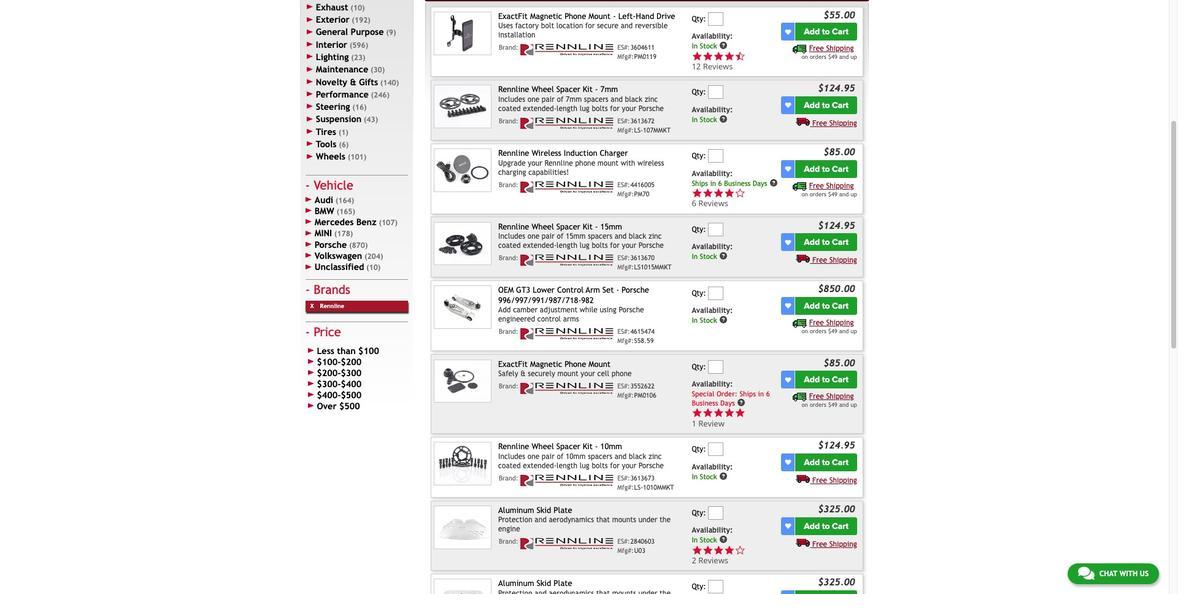 Task type: locate. For each thing, give the bounding box(es) containing it.
your inside rennline wheel spacer kit - 15mm includes one pair of 15mm spacers and black zinc coated extended-length lug bolts for your porsche
[[622, 241, 637, 250]]

aluminum for aluminum skid plate
[[499, 579, 535, 589]]

2 vertical spatial kit
[[583, 442, 593, 451]]

rennline right es#3613670 - ls1015mmkt -  rennline wheel spacer kit - 15mm - includes one pair of 15mm spacers and black zinc coated extended-length lug bolts for your porsche - rennline - porsche image
[[499, 222, 530, 231]]

1 horizontal spatial days
[[753, 179, 768, 187]]

4 free shipping on orders $49 and up from the top
[[802, 392, 858, 408]]

free shipping for 15mm
[[813, 256, 858, 265]]

add to cart for exactfit magnetic phone mount
[[804, 375, 849, 385]]

1 horizontal spatial 7mm
[[601, 85, 618, 94]]

of inside rennline wheel spacer kit - 10mm includes one pair of 10mm spacers and black zinc coated extended-length lug bolts for your porsche
[[557, 452, 564, 461]]

up for 12 reviews
[[851, 54, 858, 60]]

7mm down es#: 3604611 mfg#: pm0119 on the right top of the page
[[601, 85, 618, 94]]

mount
[[598, 159, 619, 167], [558, 370, 579, 378]]

5 availability: in stock from the top
[[692, 463, 733, 481]]

pair for rennline wheel spacer kit - 7mm
[[542, 95, 555, 104]]

availability: special order: ships in 6 business days
[[692, 380, 770, 408]]

aluminum right es#3552823 - u06 - aluminum skid plate  - protection and aerodynamics that mounts under the engine - rennline - mini image
[[499, 579, 535, 589]]

rennline wheel spacer kit - 15mm includes one pair of 15mm spacers and black zinc coated extended-length lug bolts for your porsche
[[499, 222, 664, 250]]

coated up oem
[[499, 241, 521, 250]]

es#: 4615474 mfg#: s58.59
[[618, 328, 655, 345]]

3 rennline - corporate logo image from the top
[[521, 181, 615, 193]]

rennline inside brands x rennline
[[320, 302, 345, 309]]

free shipping for 7mm
[[813, 119, 858, 128]]

1 add to cart from the top
[[804, 27, 849, 37]]

length inside the rennline wheel spacer kit - 7mm includes one pair of 7mm spacers and black zinc coated extended-length lug bolts for your porsche
[[557, 104, 578, 113]]

reviews for 2 reviews
[[699, 555, 729, 566]]

2 spacer from the top
[[557, 222, 581, 231]]

includes inside rennline wheel spacer kit - 10mm includes one pair of 10mm spacers and black zinc coated extended-length lug bolts for your porsche
[[499, 452, 526, 461]]

es#: left the 2840603 on the right of page
[[618, 538, 630, 545]]

0 vertical spatial ships
[[692, 179, 709, 187]]

es#: 3613672 mfg#: ls-107mmkt
[[618, 117, 671, 134]]

engine
[[499, 525, 521, 534]]

in right order:
[[759, 390, 765, 398]]

black inside rennline wheel spacer kit - 15mm includes one pair of 15mm spacers and black zinc coated extended-length lug bolts for your porsche
[[629, 232, 647, 241]]

add to wish list image for exactfit magnetic phone mount
[[786, 377, 792, 383]]

control
[[538, 315, 561, 324]]

length inside rennline wheel spacer kit - 15mm includes one pair of 15mm spacers and black zinc coated extended-length lug bolts for your porsche
[[557, 241, 578, 250]]

2 vertical spatial bolts
[[592, 461, 608, 470]]

kit inside rennline wheel spacer kit - 15mm includes one pair of 15mm spacers and black zinc coated extended-length lug bolts for your porsche
[[583, 222, 593, 231]]

0 vertical spatial zinc
[[645, 95, 658, 104]]

2 lug from the top
[[580, 241, 590, 250]]

lug inside the rennline wheel spacer kit - 7mm includes one pair of 7mm spacers and black zinc coated extended-length lug bolts for your porsche
[[580, 104, 590, 113]]

reviews right 2
[[699, 555, 729, 566]]

1 vertical spatial 15mm
[[566, 232, 586, 241]]

3 qty: from the top
[[692, 152, 707, 160]]

0 vertical spatial magnetic
[[530, 12, 563, 21]]

0 vertical spatial mount
[[589, 12, 611, 21]]

es#: left the 3613672
[[618, 117, 630, 124]]

3 kit from the top
[[583, 442, 593, 451]]

1 vertical spatial phone
[[565, 360, 587, 369]]

1 vertical spatial mount
[[589, 360, 611, 369]]

lug down rennline wheel spacer kit - 7mm link
[[580, 104, 590, 113]]

1 vertical spatial in
[[759, 390, 765, 398]]

add to wish list image
[[786, 29, 792, 35], [786, 102, 792, 108], [786, 523, 792, 529]]

1 vertical spatial pair
[[542, 232, 555, 241]]

phone for 1 review
[[565, 360, 587, 369]]

aluminum skid plate link down engine
[[499, 579, 573, 589]]

qty: for 10mm
[[692, 445, 707, 454]]

2 qty: from the top
[[692, 88, 707, 97]]

skid inside aluminum skid plate protection and aerodynamics that mounts under the engine
[[537, 506, 552, 515]]

coated inside rennline wheel spacer kit - 10mm includes one pair of 10mm spacers and black zinc coated extended-length lug bolts for your porsche
[[499, 461, 521, 470]]

&
[[350, 77, 356, 87], [521, 370, 526, 378]]

comments image
[[1079, 566, 1095, 581]]

one down rennline wheel spacer kit - 15mm link
[[528, 232, 540, 241]]

1 vertical spatial mount
[[558, 370, 579, 378]]

& inside exhaust (10) exterior (192) general purpose (9) interior (596) lighting (23) maintenance (30) novelty & gifts (140) performance (246) steering (16) suspension (43) tires (1) tools (6) wheels (101)
[[350, 77, 356, 87]]

1 horizontal spatial &
[[521, 370, 526, 378]]

2 brand: from the top
[[499, 117, 519, 124]]

1 vertical spatial wheel
[[532, 222, 554, 231]]

2 cart from the top
[[833, 100, 849, 110]]

length down rennline wheel spacer kit - 7mm link
[[557, 104, 578, 113]]

2 orders from the top
[[810, 191, 827, 198]]

2 rennline - corporate logo image from the top
[[521, 117, 615, 129]]

1 horizontal spatial business
[[725, 179, 751, 187]]

ships inside availability: special order: ships in 6 business days
[[740, 390, 756, 398]]

on for 12 reviews
[[802, 54, 809, 60]]

zinc inside rennline wheel spacer kit - 15mm includes one pair of 15mm spacers and black zinc coated extended-length lug bolts for your porsche
[[649, 232, 662, 241]]

question sign image for $325.00
[[720, 536, 728, 544]]

pm0119
[[635, 53, 657, 60]]

1 vertical spatial aluminum
[[499, 579, 535, 589]]

2 aluminum skid plate link from the top
[[499, 579, 573, 589]]

plate for aluminum skid plate
[[554, 579, 573, 589]]

reviews right 12
[[703, 61, 733, 72]]

charger
[[600, 149, 628, 158]]

es#: inside es#: 3613673 mfg#: ls-1010mmkt
[[618, 474, 630, 482]]

add to cart button
[[796, 23, 858, 41], [796, 96, 858, 114], [796, 160, 858, 178], [796, 233, 858, 251], [796, 297, 858, 315], [796, 371, 858, 389], [796, 454, 858, 471], [796, 517, 858, 535]]

of inside rennline wheel spacer kit - 15mm includes one pair of 15mm spacers and black zinc coated extended-length lug bolts for your porsche
[[557, 232, 564, 241]]

free shipping image for rennline wheel spacer kit - 10mm
[[797, 474, 811, 483]]

1 horizontal spatial 6
[[719, 179, 723, 187]]

2 vertical spatial spacer
[[557, 442, 581, 451]]

1 kit from the top
[[583, 85, 593, 94]]

5 add to wish list image from the top
[[786, 459, 792, 466]]

1 on from the top
[[802, 54, 809, 60]]

0 vertical spatial black
[[625, 95, 643, 104]]

1 vertical spatial 6
[[692, 198, 697, 209]]

brand: down charging
[[499, 181, 519, 188]]

empty star image inside 2 reviews link
[[735, 545, 746, 556]]

3 on from the top
[[802, 328, 809, 335]]

brand: for exactfit magnetic phone mount - left-hand drive
[[499, 44, 519, 51]]

engineered
[[499, 315, 536, 324]]

2 free shipping on orders $49 and up from the top
[[802, 182, 858, 198]]

magnetic inside exactfit magnetic phone mount safely & securely mount your cell phone
[[530, 360, 563, 369]]

skid for aluminum skid plate protection and aerodynamics that mounts under the engine
[[537, 506, 552, 515]]

rennline down brands
[[320, 302, 345, 309]]

rennline - corporate logo image down "aerodynamics"
[[521, 538, 615, 550]]

15mm down es#: 4416005 mfg#: pm70
[[601, 222, 623, 231]]

rennline - corporate logo image down exactfit magnetic phone mount safely & securely mount your cell phone
[[521, 382, 615, 395]]

for inside the rennline wheel spacer kit - 7mm includes one pair of 7mm spacers and black zinc coated extended-length lug bolts for your porsche
[[611, 104, 620, 113]]

availability: inside availability: special order: ships in 6 business days
[[692, 380, 733, 389]]

1 add to cart button from the top
[[796, 23, 858, 41]]

length inside rennline wheel spacer kit - 10mm includes one pair of 10mm spacers and black zinc coated extended-length lug bolts for your porsche
[[557, 461, 578, 470]]

includes for rennline wheel spacer kit - 15mm
[[499, 232, 526, 241]]

12 reviews
[[692, 61, 733, 72]]

1 vertical spatial plate
[[554, 579, 573, 589]]

2 $124.95 from the top
[[819, 220, 856, 231]]

6 cart from the top
[[833, 375, 849, 385]]

4 free shipping from the top
[[813, 540, 858, 549]]

- inside rennline wheel spacer kit - 15mm includes one pair of 15mm spacers and black zinc coated extended-length lug bolts for your porsche
[[595, 222, 598, 231]]

one inside rennline wheel spacer kit - 10mm includes one pair of 10mm spacers and black zinc coated extended-length lug bolts for your porsche
[[528, 452, 540, 461]]

spacers inside rennline wheel spacer kit - 10mm includes one pair of 10mm spacers and black zinc coated extended-length lug bolts for your porsche
[[588, 452, 613, 461]]

2 2 reviews link from the top
[[692, 555, 746, 566]]

1 vertical spatial lug
[[580, 241, 590, 250]]

es#: left 4416005
[[618, 181, 630, 188]]

pair
[[542, 95, 555, 104], [542, 232, 555, 241], [542, 452, 555, 461]]

aluminum skid plate
[[499, 579, 573, 589]]

0 vertical spatial free shipping image
[[797, 254, 811, 263]]

$85.00 for reviews
[[824, 146, 856, 157]]

days
[[753, 179, 768, 187], [721, 399, 735, 408]]

2 length from the top
[[557, 241, 578, 250]]

1 vertical spatial one
[[528, 232, 540, 241]]

15mm down rennline wheel spacer kit - 15mm link
[[566, 232, 586, 241]]

extended- for rennline wheel spacer kit - 10mm
[[523, 461, 557, 470]]

black inside the rennline wheel spacer kit - 7mm includes one pair of 7mm spacers and black zinc coated extended-length lug bolts for your porsche
[[625, 95, 643, 104]]

ships up 6 reviews
[[692, 179, 709, 187]]

1 rennline - corporate logo image from the top
[[521, 44, 615, 56]]

0 vertical spatial $124.95
[[819, 82, 856, 94]]

and inside rennline wheel spacer kit - 15mm includes one pair of 15mm spacers and black zinc coated extended-length lug bolts for your porsche
[[615, 232, 627, 241]]

zinc for rennline wheel spacer kit - 7mm
[[645, 95, 658, 104]]

with left us
[[1120, 570, 1138, 578]]

6 reviews
[[692, 198, 729, 209]]

question sign image down 12 reviews on the top right
[[720, 115, 728, 123]]

star image
[[692, 51, 703, 61], [703, 51, 714, 61], [714, 51, 725, 61], [714, 188, 725, 199], [725, 188, 735, 199], [692, 408, 703, 419], [714, 408, 725, 419], [735, 408, 746, 419], [692, 545, 703, 556], [725, 545, 735, 556]]

2 vertical spatial zinc
[[649, 452, 662, 461]]

5 qty: from the top
[[692, 289, 707, 298]]

0 vertical spatial &
[[350, 77, 356, 87]]

0 vertical spatial $325.00
[[819, 503, 856, 515]]

aerodynamics
[[549, 516, 594, 525]]

1 vertical spatial free shipping image
[[797, 538, 811, 547]]

2 in from the top
[[692, 115, 698, 124]]

- inside rennline wheel spacer kit - 10mm includes one pair of 10mm spacers and black zinc coated extended-length lug bolts for your porsche
[[595, 442, 598, 451]]

and inside exactfit magnetic phone mount - left-hand drive uses factory bolt location for secure and reversible installation
[[621, 22, 633, 30]]

0 vertical spatial extended-
[[523, 104, 557, 113]]

for
[[586, 22, 595, 30], [611, 104, 620, 113], [611, 241, 620, 250], [611, 461, 620, 470]]

0 horizontal spatial 10mm
[[566, 452, 586, 461]]

2 kit from the top
[[583, 222, 593, 231]]

$49 for 12 reviews
[[829, 54, 838, 60]]

for up the es#: 3613672 mfg#: ls-107mmkt
[[611, 104, 620, 113]]

es#: 4416005 mfg#: pm70
[[618, 181, 655, 197]]

rennline inside the rennline wheel spacer kit - 7mm includes one pair of 7mm spacers and black zinc coated extended-length lug bolts for your porsche
[[499, 85, 530, 94]]

0 vertical spatial days
[[753, 179, 768, 187]]

3 availability: from the top
[[692, 169, 733, 178]]

0 vertical spatial phone
[[565, 12, 587, 21]]

1 es#: from the top
[[618, 44, 630, 51]]

1 stock from the top
[[700, 42, 718, 50]]

1 includes from the top
[[499, 95, 526, 104]]

chat with us link
[[1068, 564, 1160, 585]]

rennline
[[499, 85, 530, 94], [499, 149, 530, 158], [545, 159, 573, 167], [499, 222, 530, 231], [320, 302, 345, 309], [499, 442, 530, 451]]

8 availability: from the top
[[692, 527, 733, 535]]

free shipping on orders $49 and up for 6 reviews
[[802, 182, 858, 198]]

0 vertical spatial phone
[[576, 159, 596, 167]]

availability: in stock for rennline wheel spacer kit - 10mm
[[692, 463, 733, 481]]

phone inside exactfit magnetic phone mount - left-hand drive uses factory bolt location for secure and reversible installation
[[565, 12, 587, 21]]

bolts down rennline wheel spacer kit - 10mm link
[[592, 461, 608, 470]]

exactfit up uses on the left top
[[499, 12, 528, 21]]

aluminum inside aluminum skid plate protection and aerodynamics that mounts under the engine
[[499, 506, 535, 515]]

7 availability: from the top
[[692, 463, 733, 471]]

0 horizontal spatial business
[[692, 399, 719, 408]]

your up 3613673
[[622, 461, 637, 470]]

(246)
[[371, 91, 390, 99]]

0 vertical spatial 7mm
[[601, 85, 618, 94]]

6 down the availability: ships in 6 business days
[[692, 198, 697, 209]]

1 12 reviews link from the top
[[692, 51, 780, 72]]

magnetic for 12
[[530, 12, 563, 21]]

1 review link down availability: special order: ships in 6 business days
[[692, 408, 780, 429]]

question sign image
[[720, 316, 728, 324], [738, 399, 746, 407], [720, 472, 728, 481]]

rennline - corporate logo image down arms
[[521, 328, 615, 340]]

exactfit for 1 review
[[499, 360, 528, 369]]

spacers inside rennline wheel spacer kit - 15mm includes one pair of 15mm spacers and black zinc coated extended-length lug bolts for your porsche
[[588, 232, 613, 241]]

your inside rennline wheel spacer kit - 10mm includes one pair of 10mm spacers and black zinc coated extended-length lug bolts for your porsche
[[622, 461, 637, 470]]

business inside the availability: ships in 6 business days
[[725, 179, 751, 187]]

includes
[[499, 95, 526, 104], [499, 232, 526, 241], [499, 452, 526, 461]]

includes inside rennline wheel spacer kit - 15mm includes one pair of 15mm spacers and black zinc coated extended-length lug bolts for your porsche
[[499, 232, 526, 241]]

2 $85.00 from the top
[[824, 357, 856, 368]]

2 vertical spatial 6
[[767, 390, 770, 398]]

empty star image down the availability: ships in 6 business days
[[735, 188, 746, 199]]

add to cart button for rennline wireless induction charger
[[796, 160, 858, 178]]

1 review link down order:
[[692, 418, 746, 429]]

business inside availability: special order: ships in 6 business days
[[692, 399, 719, 408]]

mfg#: inside 'es#: 3613670 mfg#: ls1015mmkt'
[[618, 263, 634, 271]]

exactfit up safely
[[499, 360, 528, 369]]

1 qty: from the top
[[692, 15, 707, 23]]

0 vertical spatial add to wish list image
[[786, 29, 792, 35]]

1 vertical spatial add to wish list image
[[786, 102, 792, 108]]

1 $49 from the top
[[829, 54, 838, 60]]

zinc up 3613670 at the top of page
[[649, 232, 662, 241]]

zinc inside the rennline wheel spacer kit - 7mm includes one pair of 7mm spacers and black zinc coated extended-length lug bolts for your porsche
[[645, 95, 658, 104]]

for for 15mm
[[611, 241, 620, 250]]

(596)
[[350, 41, 369, 50]]

(10) down (204)
[[367, 264, 381, 272]]

1 vertical spatial business
[[692, 399, 719, 408]]

brand: up oem
[[499, 254, 519, 262]]

bolts down rennline wheel spacer kit - 15mm link
[[592, 241, 608, 250]]

6 inside the availability: ships in 6 business days
[[719, 179, 723, 187]]

2 add to wish list image from the top
[[786, 102, 792, 108]]

empty star image for 6 reviews
[[735, 188, 746, 199]]

rennline right es#3613672 - ls-107mmkt -  rennline wheel spacer kit - 7mm - includes one pair of 7mm spacers and black zinc coated extended-length lug bolts for your porsche - rennline - porsche image
[[499, 85, 530, 94]]

arms
[[564, 315, 579, 324]]

pair down rennline wheel spacer kit - 10mm link
[[542, 452, 555, 461]]

spacers down rennline wheel spacer kit - 10mm link
[[588, 452, 613, 461]]

includes for rennline wheel spacer kit - 7mm
[[499, 95, 526, 104]]

add to cart for rennline wheel spacer kit - 10mm
[[804, 457, 849, 468]]

the
[[660, 516, 671, 525]]

0 vertical spatial of
[[557, 95, 564, 104]]

es#: inside es#: 3604611 mfg#: pm0119
[[618, 44, 630, 51]]

pair down rennline wheel spacer kit - 7mm link
[[542, 95, 555, 104]]

3 pair from the top
[[542, 452, 555, 461]]

2 vertical spatial wheel
[[532, 442, 554, 451]]

bolts inside rennline wheel spacer kit - 10mm includes one pair of 10mm spacers and black zinc coated extended-length lug bolts for your porsche
[[592, 461, 608, 470]]

business
[[725, 179, 751, 187], [692, 399, 719, 408]]

spacers inside the rennline wheel spacer kit - 7mm includes one pair of 7mm spacers and black zinc coated extended-length lug bolts for your porsche
[[584, 95, 609, 104]]

4 add to wish list image from the top
[[786, 377, 792, 383]]

availability: ships in 6 business days
[[692, 169, 768, 187]]

1010mmkt
[[644, 484, 675, 491]]

with down charger at the right of the page
[[621, 159, 636, 167]]

oem gt3 lower control arm set - porsche 996/997/991/987/718-982 add camber adjustment while using porsche engineered control arms
[[499, 286, 650, 324]]

plate for aluminum skid plate protection and aerodynamics that mounts under the engine
[[554, 506, 573, 515]]

mfg#: left the s58.59
[[618, 337, 634, 345]]

0 vertical spatial $85.00
[[824, 146, 856, 157]]

tools
[[316, 139, 337, 149]]

rennline down rennline wireless induction charger link
[[545, 159, 573, 167]]

es#: inside es#: 2840603 mfg#: u03
[[618, 538, 630, 545]]

1 horizontal spatial 15mm
[[601, 222, 623, 231]]

1 mfg#: from the top
[[618, 53, 634, 60]]

3 free shipping on orders $49 and up from the top
[[802, 319, 858, 335]]

and
[[621, 22, 633, 30], [840, 54, 849, 60], [611, 95, 623, 104], [840, 191, 849, 198], [615, 232, 627, 241], [840, 328, 849, 335], [840, 402, 849, 408], [615, 452, 627, 461], [535, 516, 547, 525]]

1 horizontal spatial mount
[[598, 159, 619, 167]]

1 vertical spatial skid
[[537, 579, 552, 589]]

2 vertical spatial question sign image
[[720, 472, 728, 481]]

4 qty: from the top
[[692, 225, 707, 234]]

(10) up "(192)"
[[351, 4, 365, 12]]

rennline inside rennline wheel spacer kit - 10mm includes one pair of 10mm spacers and black zinc coated extended-length lug bolts for your porsche
[[499, 442, 530, 451]]

add to cart for oem gt3 lower control arm set - porsche 996/997/991/987/718-982
[[804, 301, 849, 311]]

brand:
[[499, 44, 519, 51], [499, 117, 519, 124], [499, 181, 519, 188], [499, 254, 519, 262], [499, 328, 519, 335], [499, 382, 519, 390], [499, 474, 519, 482], [499, 538, 519, 545]]

for down exactfit magnetic phone mount - left-hand drive link at top
[[586, 22, 595, 30]]

4 rennline - corporate logo image from the top
[[521, 254, 615, 266]]

-
[[613, 12, 616, 21], [595, 85, 598, 94], [595, 222, 598, 231], [617, 286, 620, 295], [595, 442, 598, 451]]

2 availability: from the top
[[692, 106, 733, 114]]

2 add to cart from the top
[[804, 100, 849, 110]]

exactfit
[[499, 12, 528, 21], [499, 360, 528, 369]]

lug for 10mm
[[580, 461, 590, 470]]

add to cart button for exactfit magnetic phone mount - left-hand drive
[[796, 23, 858, 41]]

1 vertical spatial black
[[629, 232, 647, 241]]

mfg#: for rennline wireless induction charger
[[618, 190, 634, 197]]

2 vertical spatial black
[[629, 452, 647, 461]]

1 vertical spatial spacer
[[557, 222, 581, 231]]

1 skid from the top
[[537, 506, 552, 515]]

0 vertical spatial pair
[[542, 95, 555, 104]]

2 vertical spatial spacers
[[588, 452, 613, 461]]

extended-
[[523, 104, 557, 113], [523, 241, 557, 250], [523, 461, 557, 470]]

- inside 'oem gt3 lower control arm set - porsche 996/997/991/987/718-982 add camber adjustment while using porsche engineered control arms'
[[617, 286, 620, 295]]

7mm down rennline wheel spacer kit - 7mm link
[[566, 95, 582, 104]]

ls- down the 3613672
[[635, 126, 644, 134]]

ls- inside the es#: 3613672 mfg#: ls-107mmkt
[[635, 126, 644, 134]]

es#: left 3552622
[[618, 382, 630, 390]]

0 vertical spatial 10mm
[[601, 442, 623, 451]]

1 horizontal spatial 10mm
[[601, 442, 623, 451]]

1 vertical spatial ls-
[[635, 484, 644, 491]]

3 add to cart button from the top
[[796, 160, 858, 178]]

0 vertical spatial lug
[[580, 104, 590, 113]]

extended- inside the rennline wheel spacer kit - 7mm includes one pair of 7mm spacers and black zinc coated extended-length lug bolts for your porsche
[[523, 104, 557, 113]]

stock for oem gt3 lower control arm set - porsche 996/997/991/987/718-982
[[700, 316, 718, 325]]

mfg#: inside es#: 2840603 mfg#: u03
[[618, 547, 634, 555]]

one
[[528, 95, 540, 104], [528, 232, 540, 241], [528, 452, 540, 461]]

mfg#: down the 3613672
[[618, 126, 634, 134]]

mount inside "rennline wireless induction charger upgrade your rennline phone mount with wireless charging capabilities!"
[[598, 159, 619, 167]]

lug down rennline wheel spacer kit - 15mm link
[[580, 241, 590, 250]]

8 rennline - corporate logo image from the top
[[521, 538, 615, 550]]

1 add to wish list image from the top
[[786, 29, 792, 35]]

rennline - corporate logo image for 7mm
[[521, 117, 615, 129]]

zinc up 3613673
[[649, 452, 662, 461]]

1 vertical spatial 10mm
[[566, 452, 586, 461]]

mfg#: inside es#: 4416005 mfg#: pm70
[[618, 190, 634, 197]]

2 6 reviews link from the top
[[692, 198, 746, 209]]

es#: left 4615474
[[618, 328, 630, 335]]

7 mfg#: from the top
[[618, 484, 634, 491]]

(101)
[[348, 153, 367, 162]]

es#: left 3613670 at the top of page
[[618, 254, 630, 262]]

add for rennline wheel spacer kit - 10mm
[[804, 457, 820, 468]]

es#3613673 - ls-1010mmkt -  rennline wheel spacer kit - 10mm  - includes one pair of 10mm spacers and black zinc coated extended-length lug bolts for your porsche - rennline - porsche image
[[434, 442, 492, 486]]

2
[[692, 555, 697, 566]]

your down wireless
[[528, 159, 543, 167]]

0 horizontal spatial ships
[[692, 179, 709, 187]]

in up 6 reviews
[[711, 179, 717, 187]]

free shipping for 10mm
[[813, 476, 858, 485]]

adjustment
[[540, 306, 578, 314]]

2 vertical spatial coated
[[499, 461, 521, 470]]

3 to from the top
[[823, 164, 830, 174]]

1 add to wish list image from the top
[[786, 166, 792, 172]]

3613670
[[631, 254, 655, 262]]

magnetic up bolt at the left top
[[530, 12, 563, 21]]

es#: inside "es#: 4615474 mfg#: s58.59"
[[618, 328, 630, 335]]

exactfit inside exactfit magnetic phone mount safely & securely mount your cell phone
[[499, 360, 528, 369]]

6 brand: from the top
[[499, 382, 519, 390]]

special
[[692, 390, 715, 398]]

extended- for rennline wheel spacer kit - 15mm
[[523, 241, 557, 250]]

2 es#: from the top
[[618, 117, 630, 124]]

2 vertical spatial $124.95
[[819, 440, 856, 451]]

1 horizontal spatial phone
[[612, 370, 632, 378]]

qty: for &
[[692, 363, 707, 371]]

es#: for rennline wheel spacer kit - 7mm
[[618, 117, 630, 124]]

wheel for rennline wheel spacer kit - 7mm
[[532, 85, 554, 94]]

one down rennline wheel spacer kit - 7mm link
[[528, 95, 540, 104]]

kit inside rennline wheel spacer kit - 10mm includes one pair of 10mm spacers and black zinc coated extended-length lug bolts for your porsche
[[583, 442, 593, 451]]

$200-
[[317, 368, 341, 378]]

extended- down rennline wheel spacer kit - 7mm link
[[523, 104, 557, 113]]

mount up cell
[[589, 360, 611, 369]]

bolts
[[592, 104, 608, 113], [592, 241, 608, 250], [592, 461, 608, 470]]

lug inside rennline wheel spacer kit - 10mm includes one pair of 10mm spacers and black zinc coated extended-length lug bolts for your porsche
[[580, 461, 590, 470]]

plate inside aluminum skid plate protection and aerodynamics that mounts under the engine
[[554, 506, 573, 515]]

magnetic inside exactfit magnetic phone mount - left-hand drive uses factory bolt location for secure and reversible installation
[[530, 12, 563, 21]]

(1)
[[339, 128, 349, 137]]

2 one from the top
[[528, 232, 540, 241]]

2 wheel from the top
[[532, 222, 554, 231]]

business up 6 reviews
[[725, 179, 751, 187]]

add to cart button for oem gt3 lower control arm set - porsche 996/997/991/987/718-982
[[796, 297, 858, 315]]

bolt
[[541, 22, 555, 30]]

2 bolts from the top
[[592, 241, 608, 250]]

rennline wheel spacer kit - 10mm link
[[499, 442, 623, 451]]

order:
[[717, 390, 738, 398]]

your up the 3613672
[[622, 104, 637, 113]]

8 brand: from the top
[[499, 538, 519, 545]]

brand: down safely
[[499, 382, 519, 390]]

mfg#: inside the es#: 3613672 mfg#: ls-107mmkt
[[618, 126, 634, 134]]

aluminum
[[499, 506, 535, 515], [499, 579, 535, 589]]

None text field
[[709, 12, 724, 26], [709, 149, 724, 163], [709, 360, 724, 374], [709, 12, 724, 26], [709, 149, 724, 163], [709, 360, 724, 374]]

1 vertical spatial (10)
[[367, 264, 381, 272]]

0 vertical spatial coated
[[499, 104, 521, 113]]

brand: down the installation
[[499, 44, 519, 51]]

phone inside exactfit magnetic phone mount safely & securely mount your cell phone
[[565, 360, 587, 369]]

kit inside the rennline wheel spacer kit - 7mm includes one pair of 7mm spacers and black zinc coated extended-length lug bolts for your porsche
[[583, 85, 593, 94]]

(165)
[[337, 207, 356, 216]]

ships right order:
[[740, 390, 756, 398]]

10mm up es#: 3613673 mfg#: ls-1010mmkt
[[601, 442, 623, 451]]

0 vertical spatial one
[[528, 95, 540, 104]]

add to cart button for aluminum skid plate
[[796, 517, 858, 535]]

zinc up the 3613672
[[645, 95, 658, 104]]

coated inside rennline wheel spacer kit - 15mm includes one pair of 15mm spacers and black zinc coated extended-length lug bolts for your porsche
[[499, 241, 521, 250]]

ls- inside es#: 3613673 mfg#: ls-1010mmkt
[[635, 484, 644, 491]]

spacer inside the rennline wheel spacer kit - 7mm includes one pair of 7mm spacers and black zinc coated extended-length lug bolts for your porsche
[[557, 85, 581, 94]]

7 add to cart from the top
[[804, 457, 849, 468]]

1 empty star image from the top
[[735, 188, 746, 199]]

2 12 reviews link from the top
[[692, 61, 746, 72]]

6 right order:
[[767, 390, 770, 398]]

add to cart for exactfit magnetic phone mount - left-hand drive
[[804, 27, 849, 37]]

4 add to cart from the top
[[804, 237, 849, 248]]

extended- inside rennline wheel spacer kit - 10mm includes one pair of 10mm spacers and black zinc coated extended-length lug bolts for your porsche
[[523, 461, 557, 470]]

includes down rennline wheel spacer kit - 7mm link
[[499, 95, 526, 104]]

free shipping on orders $49 and up for 1 review
[[802, 392, 858, 408]]

2 horizontal spatial 6
[[767, 390, 770, 398]]

free shipping
[[813, 119, 858, 128], [813, 256, 858, 265], [813, 476, 858, 485], [813, 540, 858, 549]]

add to wish list image
[[786, 166, 792, 172], [786, 239, 792, 245], [786, 303, 792, 309], [786, 377, 792, 383], [786, 459, 792, 466]]

1 bolts from the top
[[592, 104, 608, 113]]

4 availability: from the top
[[692, 243, 733, 251]]

installation
[[499, 31, 536, 39]]

0 horizontal spatial phone
[[576, 159, 596, 167]]

your for rennline wheel spacer kit - 15mm
[[622, 241, 637, 250]]

black for 7mm
[[625, 95, 643, 104]]

your left cell
[[581, 370, 596, 378]]

add to cart for aluminum skid plate
[[804, 521, 849, 531]]

porsche inside rennline wheel spacer kit - 10mm includes one pair of 10mm spacers and black zinc coated extended-length lug bolts for your porsche
[[639, 461, 664, 470]]

1 aluminum from the top
[[499, 506, 535, 515]]

your up 3613670 at the top of page
[[622, 241, 637, 250]]

for inside rennline wheel spacer kit - 10mm includes one pair of 10mm spacers and black zinc coated extended-length lug bolts for your porsche
[[611, 461, 620, 470]]

to for oem gt3 lower control arm set - porsche 996/997/991/987/718-982
[[823, 301, 830, 311]]

ls- for 10mm
[[635, 484, 644, 491]]

0 horizontal spatial &
[[350, 77, 356, 87]]

rennline right es#3613673 - ls-1010mmkt -  rennline wheel spacer kit - 10mm  - includes one pair of 10mm spacers and black zinc coated extended-length lug bolts for your porsche - rennline - porsche image
[[499, 442, 530, 451]]

3 includes from the top
[[499, 452, 526, 461]]

2 ls- from the top
[[635, 484, 644, 491]]

add for exactfit magnetic phone mount
[[804, 375, 820, 385]]

pair for rennline wheel spacer kit - 10mm
[[542, 452, 555, 461]]

free shipping image
[[797, 254, 811, 263], [797, 538, 811, 547]]

for inside rennline wheel spacer kit - 15mm includes one pair of 15mm spacers and black zinc coated extended-length lug bolts for your porsche
[[611, 241, 620, 250]]

question sign image up 12 reviews on the top right
[[720, 41, 728, 50]]

0 vertical spatial exactfit
[[499, 12, 528, 21]]

es#: inside the es#: 3552622 mfg#: pm0106
[[618, 382, 630, 390]]

mfg#: inside es#: 3604611 mfg#: pm0119
[[618, 53, 634, 60]]

0 vertical spatial aluminum skid plate link
[[499, 506, 573, 515]]

1 vertical spatial bolts
[[592, 241, 608, 250]]

0 vertical spatial ls-
[[635, 126, 644, 134]]

magnetic up securely
[[530, 360, 563, 369]]

exterior
[[316, 14, 350, 25]]

2 vertical spatial reviews
[[699, 555, 729, 566]]

1 $124.95 from the top
[[819, 82, 856, 94]]

spacers down rennline wheel spacer kit - 7mm link
[[584, 95, 609, 104]]

availability: in stock for rennline wheel spacer kit - 7mm
[[692, 106, 733, 124]]

up
[[851, 54, 858, 60], [851, 191, 858, 198], [851, 328, 858, 335], [851, 402, 858, 408]]

pair inside rennline wheel spacer kit - 15mm includes one pair of 15mm spacers and black zinc coated extended-length lug bolts for your porsche
[[542, 232, 555, 241]]

black inside rennline wheel spacer kit - 10mm includes one pair of 10mm spacers and black zinc coated extended-length lug bolts for your porsche
[[629, 452, 647, 461]]

mfg#: left pm70 on the top
[[618, 190, 634, 197]]

wireless
[[638, 159, 665, 167]]

$124.95 for 15mm
[[819, 220, 856, 231]]

rennline up upgrade
[[499, 149, 530, 158]]

5 brand: from the top
[[499, 328, 519, 335]]

empty star image right 2 reviews
[[735, 545, 746, 556]]

1 1 review link from the top
[[692, 408, 780, 429]]

es#: left '3604611'
[[618, 44, 630, 51]]

$850.00
[[819, 283, 856, 294]]

reviews for 6 reviews
[[699, 198, 729, 209]]

over $500 link
[[306, 401, 408, 412]]

exhaust (10) exterior (192) general purpose (9) interior (596) lighting (23) maintenance (30) novelty & gifts (140) performance (246) steering (16) suspension (43) tires (1) tools (6) wheels (101)
[[316, 2, 399, 162]]

6 up 6 reviews
[[719, 179, 723, 187]]

8 to from the top
[[823, 521, 830, 531]]

2 exactfit from the top
[[499, 360, 528, 369]]

free shipping image
[[793, 45, 808, 54], [797, 117, 811, 126], [793, 182, 808, 191], [793, 319, 808, 328], [793, 393, 808, 402], [797, 474, 811, 483]]

porsche up 3613673
[[639, 461, 664, 470]]

question sign image right the availability: ships in 6 business days
[[770, 178, 779, 187]]

(10)
[[351, 4, 365, 12], [367, 264, 381, 272]]

extended- down rennline wheel spacer kit - 15mm link
[[523, 241, 557, 250]]

phone inside exactfit magnetic phone mount safely & securely mount your cell phone
[[612, 370, 632, 378]]

1 horizontal spatial with
[[1120, 570, 1138, 578]]

1 vertical spatial $325.00
[[819, 577, 856, 588]]

0 vertical spatial spacer
[[557, 85, 581, 94]]

mfg#: down 3613670 at the top of page
[[618, 263, 634, 271]]

2 magnetic from the top
[[530, 360, 563, 369]]

7 cart from the top
[[833, 457, 849, 468]]

3 one from the top
[[528, 452, 540, 461]]

$85.00 for review
[[824, 357, 856, 368]]

phone down arms
[[565, 360, 587, 369]]

orders for 1 review
[[810, 402, 827, 408]]

includes inside the rennline wheel spacer kit - 7mm includes one pair of 7mm spacers and black zinc coated extended-length lug bolts for your porsche
[[499, 95, 526, 104]]

1 vertical spatial magnetic
[[530, 360, 563, 369]]

reviews down the availability: ships in 6 business days
[[699, 198, 729, 209]]

0 horizontal spatial 15mm
[[566, 232, 586, 241]]

to for rennline wheel spacer kit - 15mm
[[823, 237, 830, 248]]

1 vertical spatial zinc
[[649, 232, 662, 241]]

1 extended- from the top
[[523, 104, 557, 113]]

to for aluminum skid plate
[[823, 521, 830, 531]]

length for 10mm
[[557, 461, 578, 470]]

1 vertical spatial extended-
[[523, 241, 557, 250]]

cart for oem gt3 lower control arm set - porsche 996/997/991/987/718-982
[[833, 301, 849, 311]]

3 $124.95 from the top
[[819, 440, 856, 451]]

bolts inside the rennline wheel spacer kit - 7mm includes one pair of 7mm spacers and black zinc coated extended-length lug bolts for your porsche
[[592, 104, 608, 113]]

1 vertical spatial phone
[[612, 370, 632, 378]]

lower
[[533, 286, 555, 295]]

question sign image
[[720, 41, 728, 50], [720, 115, 728, 123], [770, 178, 779, 187], [720, 252, 728, 260], [720, 536, 728, 544]]

aluminum skid plate protection and aerodynamics that mounts under the engine
[[499, 506, 671, 534]]

3 add to cart from the top
[[804, 164, 849, 174]]

4 availability: in stock from the top
[[692, 306, 733, 325]]

0 vertical spatial $500
[[341, 390, 362, 400]]

1 vertical spatial of
[[557, 232, 564, 241]]

phone for 12 reviews
[[565, 12, 587, 21]]

0 vertical spatial 6
[[719, 179, 723, 187]]

mount down charger at the right of the page
[[598, 159, 619, 167]]

None text field
[[709, 86, 724, 99], [709, 223, 724, 236], [709, 286, 724, 300], [709, 443, 724, 456], [709, 507, 724, 520], [709, 580, 724, 593], [709, 86, 724, 99], [709, 223, 724, 236], [709, 286, 724, 300], [709, 443, 724, 456], [709, 507, 724, 520], [709, 580, 724, 593]]

star image
[[725, 51, 735, 61], [692, 188, 703, 199], [703, 188, 714, 199], [703, 408, 714, 419], [725, 408, 735, 419], [703, 545, 714, 556], [714, 545, 725, 556]]

bolts for 10mm
[[592, 461, 608, 470]]

of for 10mm
[[557, 452, 564, 461]]

your inside the rennline wheel spacer kit - 7mm includes one pair of 7mm spacers and black zinc coated extended-length lug bolts for your porsche
[[622, 104, 637, 113]]

0 vertical spatial business
[[725, 179, 751, 187]]

brand: up upgrade
[[499, 117, 519, 124]]

2 vertical spatial lug
[[580, 461, 590, 470]]

4 on from the top
[[802, 402, 809, 408]]

6 availability: in stock from the top
[[692, 527, 733, 545]]

es#: inside es#: 4416005 mfg#: pm70
[[618, 181, 630, 188]]

maintenance
[[316, 64, 369, 74]]

business down special
[[692, 399, 719, 408]]

es#: inside the es#: 3613672 mfg#: ls-107mmkt
[[618, 117, 630, 124]]

to
[[823, 27, 830, 37], [823, 100, 830, 110], [823, 164, 830, 174], [823, 237, 830, 248], [823, 301, 830, 311], [823, 375, 830, 385], [823, 457, 830, 468], [823, 521, 830, 531]]

1 aluminum skid plate link from the top
[[499, 506, 573, 515]]

3 es#: from the top
[[618, 181, 630, 188]]

phone
[[565, 12, 587, 21], [565, 360, 587, 369]]

rennline - corporate logo image down the rennline wheel spacer kit - 7mm includes one pair of 7mm spacers and black zinc coated extended-length lug bolts for your porsche
[[521, 117, 615, 129]]

2 extended- from the top
[[523, 241, 557, 250]]

1 vertical spatial aluminum skid plate link
[[499, 579, 573, 589]]

mounts
[[613, 516, 637, 525]]

0 vertical spatial (10)
[[351, 4, 365, 12]]

1 vertical spatial &
[[521, 370, 526, 378]]

coated right es#3613673 - ls-1010mmkt -  rennline wheel spacer kit - 10mm  - includes one pair of 10mm spacers and black zinc coated extended-length lug bolts for your porsche - rennline - porsche image
[[499, 461, 521, 470]]

bolts inside rennline wheel spacer kit - 15mm includes one pair of 15mm spacers and black zinc coated extended-length lug bolts for your porsche
[[592, 241, 608, 250]]

$55.00
[[824, 9, 856, 20]]

add to cart for rennline wheel spacer kit - 15mm
[[804, 237, 849, 248]]

wheel inside the rennline wheel spacer kit - 7mm includes one pair of 7mm spacers and black zinc coated extended-length lug bolts for your porsche
[[532, 85, 554, 94]]

7 brand: from the top
[[499, 474, 519, 482]]

0 vertical spatial 15mm
[[601, 222, 623, 231]]

2 availability: in stock from the top
[[692, 106, 733, 124]]

$85.00
[[824, 146, 856, 157], [824, 357, 856, 368]]

1 vertical spatial spacers
[[588, 232, 613, 241]]

rennline - corporate logo image down rennline wheel spacer kit - 10mm includes one pair of 10mm spacers and black zinc coated extended-length lug bolts for your porsche at the bottom of page
[[521, 474, 615, 487]]

exactfit inside exactfit magnetic phone mount - left-hand drive uses factory bolt location for secure and reversible installation
[[499, 12, 528, 21]]

add to wish list image for $55.00
[[786, 29, 792, 35]]

$100-
[[317, 356, 341, 367]]

mount inside exactfit magnetic phone mount - left-hand drive uses factory bolt location for secure and reversible installation
[[589, 12, 611, 21]]

es#: inside 'es#: 3613670 mfg#: ls1015mmkt'
[[618, 254, 630, 262]]

your
[[622, 104, 637, 113], [528, 159, 543, 167], [622, 241, 637, 250], [581, 370, 596, 378], [622, 461, 637, 470]]

0 vertical spatial empty star image
[[735, 188, 746, 199]]

pair down rennline wheel spacer kit - 15mm link
[[542, 232, 555, 241]]

bolts down rennline wheel spacer kit - 7mm link
[[592, 104, 608, 113]]

rennline inside rennline wheel spacer kit - 15mm includes one pair of 15mm spacers and black zinc coated extended-length lug bolts for your porsche
[[499, 222, 530, 231]]

2 stock from the top
[[700, 115, 718, 124]]

empty star image
[[735, 188, 746, 199], [735, 545, 746, 556]]

one for rennline wheel spacer kit - 7mm
[[528, 95, 540, 104]]

2 phone from the top
[[565, 360, 587, 369]]

on
[[802, 54, 809, 60], [802, 191, 809, 198], [802, 328, 809, 335], [802, 402, 809, 408]]

porsche up the 3613672
[[639, 104, 664, 113]]

rennline - corporate logo image
[[521, 44, 615, 56], [521, 117, 615, 129], [521, 181, 615, 193], [521, 254, 615, 266], [521, 328, 615, 340], [521, 382, 615, 395], [521, 474, 615, 487], [521, 538, 615, 550]]

(140)
[[381, 78, 399, 87]]

5 in from the top
[[692, 472, 698, 481]]

rennline - corporate logo image down the location
[[521, 44, 615, 56]]

lug down rennline wheel spacer kit - 10mm link
[[580, 461, 590, 470]]

of inside the rennline wheel spacer kit - 7mm includes one pair of 7mm spacers and black zinc coated extended-length lug bolts for your porsche
[[557, 95, 564, 104]]

4 $49 from the top
[[829, 402, 838, 408]]

add to wish list image for $325.00
[[786, 523, 792, 529]]

0 vertical spatial includes
[[499, 95, 526, 104]]

cart for rennline wheel spacer kit - 7mm
[[833, 100, 849, 110]]

2 mount from the top
[[589, 360, 611, 369]]

2 coated from the top
[[499, 241, 521, 250]]

0 horizontal spatial mount
[[558, 370, 579, 378]]

1 vertical spatial kit
[[583, 222, 593, 231]]

arm
[[586, 286, 600, 295]]

factory
[[516, 22, 539, 30]]

es#:
[[618, 44, 630, 51], [618, 117, 630, 124], [618, 181, 630, 188], [618, 254, 630, 262], [618, 328, 630, 335], [618, 382, 630, 390], [618, 474, 630, 482], [618, 538, 630, 545]]

and inside aluminum skid plate protection and aerodynamics that mounts under the engine
[[535, 516, 547, 525]]

black up the 3613672
[[625, 95, 643, 104]]

stock for rennline wheel spacer kit - 10mm
[[700, 472, 718, 481]]

free shipping on orders $49 and up
[[802, 44, 858, 60], [802, 182, 858, 198], [802, 319, 858, 335], [802, 392, 858, 408]]

brand: down engine
[[499, 538, 519, 545]]

mfg#: inside "es#: 4615474 mfg#: s58.59"
[[618, 337, 634, 345]]

es#: 3552622 mfg#: pm0106
[[618, 382, 657, 399]]

free shipping image for $325.00
[[797, 538, 811, 547]]

0 vertical spatial mount
[[598, 159, 619, 167]]

1 vertical spatial length
[[557, 241, 578, 250]]

0 horizontal spatial 6
[[692, 198, 697, 209]]

3 add to wish list image from the top
[[786, 523, 792, 529]]

rennline wheel spacer kit - 7mm includes one pair of 7mm spacers and black zinc coated extended-length lug bolts for your porsche
[[499, 85, 664, 113]]



Task type: vqa. For each thing, say whether or not it's contained in the screenshot.


Task type: describe. For each thing, give the bounding box(es) containing it.
es#: 3604611 mfg#: pm0119
[[618, 44, 657, 60]]

add for oem gt3 lower control arm set - porsche 996/997/991/987/718-982
[[804, 301, 820, 311]]

es#: for rennline wireless induction charger
[[618, 181, 630, 188]]

add to cart button for rennline wheel spacer kit - 7mm
[[796, 96, 858, 114]]

oem gt3 lower control arm set - porsche 996/997/991/987/718-982 link
[[499, 286, 650, 305]]

orders for 6 reviews
[[810, 191, 827, 198]]

kit for 7mm
[[583, 85, 593, 94]]

porsche inside the rennline wheel spacer kit - 7mm includes one pair of 7mm spacers and black zinc coated extended-length lug bolts for your porsche
[[639, 104, 664, 113]]

(9)
[[386, 29, 396, 37]]

uses
[[499, 22, 513, 30]]

cell
[[598, 370, 610, 378]]

u03
[[635, 547, 646, 555]]

free shipping for aerodynamics
[[813, 540, 858, 549]]

brand: for rennline wheel spacer kit - 7mm
[[499, 117, 519, 124]]

es#3552622 - pm0106 - exactfit magnetic phone mount - safely & securely mount your cell phone - rennline - porsche image
[[434, 360, 492, 403]]

add for rennline wheel spacer kit - 7mm
[[804, 100, 820, 110]]

qty: for 15mm
[[692, 225, 707, 234]]

chat with us
[[1100, 570, 1149, 578]]

review
[[699, 418, 725, 429]]

cart for rennline wheel spacer kit - 15mm
[[833, 237, 849, 248]]

107mmkt
[[644, 126, 671, 134]]

porsche inside vehicle audi (164) bmw (165) mercedes benz (107) mini (178) porsche (870) volkswagen (204) unclassified (10)
[[315, 239, 347, 250]]

for inside exactfit magnetic phone mount - left-hand drive uses factory bolt location for secure and reversible installation
[[586, 22, 595, 30]]

3 $49 from the top
[[829, 328, 838, 335]]

rennline - corporate logo image for set
[[521, 328, 615, 340]]

bmw
[[315, 206, 335, 216]]

mfg#: for exactfit magnetic phone mount - left-hand drive
[[618, 53, 634, 60]]

3552622
[[631, 382, 655, 390]]

spacers for 15mm
[[588, 232, 613, 241]]

$300-
[[317, 379, 341, 389]]

es#3613670 - ls1015mmkt -  rennline wheel spacer kit - 15mm - includes one pair of 15mm spacers and black zinc coated extended-length lug bolts for your porsche - rennline - porsche image
[[434, 222, 492, 265]]

rennline for rennline wheel spacer kit - 7mm
[[499, 85, 530, 94]]

mfg#: for rennline wheel spacer kit - 7mm
[[618, 126, 634, 134]]

3613672
[[631, 117, 655, 124]]

(10) inside vehicle audi (164) bmw (165) mercedes benz (107) mini (178) porsche (870) volkswagen (204) unclassified (10)
[[367, 264, 381, 272]]

in for rennline wheel spacer kit - 10mm
[[692, 472, 698, 481]]

$300
[[341, 368, 362, 378]]

$400-$500 link
[[306, 390, 408, 401]]

- for 10mm
[[595, 442, 598, 451]]

to for exactfit magnetic phone mount - left-hand drive
[[823, 27, 830, 37]]

cart for rennline wheel spacer kit - 10mm
[[833, 457, 849, 468]]

in for rennline wheel spacer kit - 7mm
[[692, 115, 698, 124]]

es#3552823 - u06 - aluminum skid plate  - protection and aerodynamics that mounts under the engine - rennline - mini image
[[434, 579, 492, 594]]

add to wish list image for rennline wheel spacer kit - 15mm
[[786, 239, 792, 245]]

ships inside the availability: ships in 6 business days
[[692, 179, 709, 187]]

mount for 12
[[589, 12, 611, 21]]

es#3604611 - pm0119 - exactfit magnetic phone mount - left-hand drive - uses factory bolt location for secure and reversible installation - rennline - bmw image
[[434, 12, 492, 55]]

3604611
[[631, 44, 655, 51]]

cart for aluminum skid plate
[[833, 521, 849, 531]]

up for 6 reviews
[[851, 191, 858, 198]]

rennline wheel spacer kit - 10mm includes one pair of 10mm spacers and black zinc coated extended-length lug bolts for your porsche
[[499, 442, 664, 470]]

induction
[[564, 149, 598, 158]]

availability: for question sign image below 12 reviews on the top right
[[692, 106, 733, 114]]

mount inside exactfit magnetic phone mount safely & securely mount your cell phone
[[558, 370, 579, 378]]

6 stock from the top
[[700, 536, 718, 545]]

less than $100 $100-$200 $200-$300 $300-$400 $400-$500 over $500
[[317, 345, 379, 411]]

unclassified
[[315, 262, 364, 272]]

question sign image for $85.00
[[770, 178, 779, 187]]

exactfit magnetic phone mount safely & securely mount your cell phone
[[499, 360, 632, 378]]

zinc for rennline wheel spacer kit - 10mm
[[649, 452, 662, 461]]

brands x rennline
[[311, 282, 351, 309]]

$100
[[359, 345, 379, 356]]

coated for rennline wheel spacer kit - 7mm
[[499, 104, 521, 113]]

includes for rennline wheel spacer kit - 10mm
[[499, 452, 526, 461]]

1 review
[[692, 418, 725, 429]]

vehicle audi (164) bmw (165) mercedes benz (107) mini (178) porsche (870) volkswagen (204) unclassified (10)
[[314, 178, 398, 272]]

1 vertical spatial $500
[[339, 401, 360, 411]]

days inside the availability: ships in 6 business days
[[753, 179, 768, 187]]

1 6 reviews link from the top
[[692, 188, 780, 209]]

rennline wheel spacer kit - 7mm link
[[499, 85, 618, 94]]

spacer for 15mm
[[557, 222, 581, 231]]

4416005
[[631, 181, 655, 188]]

3 up from the top
[[851, 328, 858, 335]]

1 availability: in stock from the top
[[692, 32, 733, 50]]

camber
[[513, 306, 538, 314]]

stock for rennline wheel spacer kit - 15mm
[[700, 252, 718, 261]]

lighting
[[316, 52, 349, 62]]

tires
[[316, 126, 336, 137]]

x
[[311, 302, 314, 309]]

reviews for 12 reviews
[[703, 61, 733, 72]]

& inside exactfit magnetic phone mount safely & securely mount your cell phone
[[521, 370, 526, 378]]

chat
[[1100, 570, 1118, 578]]

rennline wireless induction charger link
[[499, 149, 628, 158]]

mfg#: for exactfit magnetic phone mount
[[618, 392, 634, 399]]

kit for 10mm
[[583, 442, 593, 451]]

charging
[[499, 168, 527, 177]]

add to cart button for rennline wheel spacer kit - 15mm
[[796, 233, 858, 251]]

reversible
[[635, 22, 668, 30]]

(16)
[[353, 103, 367, 112]]

porsche right set
[[622, 286, 650, 295]]

free shipping image for $124.95
[[797, 254, 811, 263]]

$49 for 1 review
[[829, 402, 838, 408]]

mfg#: for aluminum skid plate
[[618, 547, 634, 555]]

(23)
[[351, 53, 366, 62]]

on for 6 reviews
[[802, 191, 809, 198]]

9 qty: from the top
[[692, 582, 707, 591]]

availability: for question sign image underneath 6 reviews
[[692, 243, 733, 251]]

exhaust
[[316, 2, 348, 12]]

set
[[603, 286, 614, 295]]

$100-$200 link
[[306, 356, 408, 368]]

magnetic for 1
[[530, 360, 563, 369]]

2 1 review link from the top
[[692, 418, 746, 429]]

and inside the rennline wheel spacer kit - 7mm includes one pair of 7mm spacers and black zinc coated extended-length lug bolts for your porsche
[[611, 95, 623, 104]]

(178)
[[335, 230, 353, 239]]

add inside 'oem gt3 lower control arm set - porsche 996/997/991/987/718-982 add camber adjustment while using porsche engineered control arms'
[[499, 306, 511, 314]]

es#2840603 - u03 - aluminum skid plate  - protection and aerodynamics that mounts under the engine - rennline - mini image
[[434, 506, 492, 549]]

in for oem gt3 lower control arm set - porsche 996/997/991/987/718-982
[[692, 316, 698, 325]]

es#4416005 - pm70 - rennline wireless induction charger - upgrade your rennline phone mount with wireless charging capabilities! - rennline - audi bmw volkswagen mercedes benz mini porsche image
[[434, 149, 492, 192]]

vehicle
[[314, 178, 354, 192]]

your inside "rennline wireless induction charger upgrade your rennline phone mount with wireless charging capabilities!"
[[528, 159, 543, 167]]

es#3613672 - ls-107mmkt -  rennline wheel spacer kit - 7mm - includes one pair of 7mm spacers and black zinc coated extended-length lug bolts for your porsche - rennline - porsche image
[[434, 85, 492, 128]]

gt3
[[516, 286, 531, 295]]

general
[[316, 27, 348, 37]]

brand: for rennline wheel spacer kit - 15mm
[[499, 254, 519, 262]]

3 orders from the top
[[810, 328, 827, 335]]

brand: for aluminum skid plate
[[499, 538, 519, 545]]

rennline - corporate logo image for 10mm
[[521, 474, 615, 487]]

mfg#: for rennline wheel spacer kit - 10mm
[[618, 484, 634, 491]]

free shipping image for oem gt3 lower control arm set - porsche 996/997/991/987/718-982
[[793, 319, 808, 328]]

days inside availability: special order: ships in 6 business days
[[721, 399, 735, 408]]

aluminum skid plate link for es#3552823 - u06 - aluminum skid plate  - protection and aerodynamics that mounts under the engine - rennline - mini image
[[499, 579, 573, 589]]

mini
[[315, 228, 332, 239]]

es#: 3613673 mfg#: ls-1010mmkt
[[618, 474, 675, 491]]

stock for rennline wheel spacer kit - 7mm
[[700, 115, 718, 124]]

wheel for rennline wheel spacer kit - 15mm
[[532, 222, 554, 231]]

1 2 reviews link from the top
[[692, 545, 780, 566]]

6 inside availability: special order: ships in 6 business days
[[767, 390, 770, 398]]

oem
[[499, 286, 514, 295]]

your for rennline wheel spacer kit - 7mm
[[622, 104, 637, 113]]

benz
[[357, 217, 377, 227]]

(870)
[[349, 241, 368, 250]]

3613673
[[631, 474, 655, 482]]

brand: for rennline wireless induction charger
[[499, 181, 519, 188]]

gifts
[[359, 77, 378, 87]]

free shipping image for rennline wireless induction charger
[[793, 182, 808, 191]]

pm0106
[[635, 392, 657, 399]]

one for rennline wheel spacer kit - 15mm
[[528, 232, 540, 241]]

wheels
[[316, 151, 346, 162]]

orders for 12 reviews
[[810, 54, 827, 60]]

es#: for exactfit magnetic phone mount
[[618, 382, 630, 390]]

in inside the availability: ships in 6 business days
[[711, 179, 717, 187]]

add for exactfit magnetic phone mount - left-hand drive
[[804, 27, 820, 37]]

drive
[[657, 12, 676, 21]]

with inside "rennline wireless induction charger upgrade your rennline phone mount with wireless charging capabilities!"
[[621, 159, 636, 167]]

$300-$400 link
[[306, 379, 408, 390]]

porsche inside rennline wheel spacer kit - 15mm includes one pair of 15mm spacers and black zinc coated extended-length lug bolts for your porsche
[[639, 241, 664, 250]]

novelty
[[316, 77, 348, 87]]

half star image
[[735, 51, 746, 61]]

add to cart button for exactfit magnetic phone mount
[[796, 371, 858, 389]]

6 in from the top
[[692, 536, 698, 545]]

1 vertical spatial question sign image
[[738, 399, 746, 407]]

control
[[557, 286, 584, 295]]

es#: for exactfit magnetic phone mount - left-hand drive
[[618, 44, 630, 51]]

mount for 1
[[589, 360, 611, 369]]

location
[[557, 22, 583, 30]]

(10) inside exhaust (10) exterior (192) general purpose (9) interior (596) lighting (23) maintenance (30) novelty & gifts (140) performance (246) steering (16) suspension (43) tires (1) tools (6) wheels (101)
[[351, 4, 365, 12]]

es#4615474 - s58.59 - oem gt3 lower control arm set - porsche 996/997/991/987/718-982 - add camber adjustment while using porsche engineered control arms - rennline - porsche image
[[434, 286, 492, 329]]

of for 7mm
[[557, 95, 564, 104]]

$200-$300 link
[[306, 368, 408, 379]]

hand
[[636, 12, 655, 21]]

to for exactfit magnetic phone mount
[[823, 375, 830, 385]]

1 vertical spatial with
[[1120, 570, 1138, 578]]

that
[[597, 516, 610, 525]]

brands
[[314, 282, 351, 296]]

982
[[582, 296, 594, 305]]

rennline - corporate logo image for your
[[521, 181, 615, 193]]

add to cart for rennline wireless induction charger
[[804, 164, 849, 174]]

4615474
[[631, 328, 655, 335]]

purpose
[[351, 27, 384, 37]]

12
[[692, 61, 701, 72]]

free shipping on orders $49 and up for 12 reviews
[[802, 44, 858, 60]]

bolts for 7mm
[[592, 104, 608, 113]]

one for rennline wheel spacer kit - 10mm
[[528, 452, 540, 461]]

length for 15mm
[[557, 241, 578, 250]]

es#: 2840603 mfg#: u03
[[618, 538, 655, 555]]

us
[[1141, 570, 1149, 578]]

your for rennline wheel spacer kit - 10mm
[[622, 461, 637, 470]]

$200
[[341, 356, 362, 367]]

wheel for rennline wheel spacer kit - 10mm
[[532, 442, 554, 451]]

your inside exactfit magnetic phone mount safely & securely mount your cell phone
[[581, 370, 596, 378]]

under
[[639, 516, 658, 525]]

add to cart for rennline wheel spacer kit - 7mm
[[804, 100, 849, 110]]

$400-
[[317, 390, 341, 400]]

pm70
[[635, 190, 650, 197]]

1 in from the top
[[692, 42, 698, 50]]

over
[[317, 401, 337, 411]]

rennline wireless induction charger upgrade your rennline phone mount with wireless charging capabilities!
[[499, 149, 665, 177]]

suspension
[[316, 114, 362, 124]]

$325.00 for es#3552823 - u06 - aluminum skid plate  - protection and aerodynamics that mounts under the engine - rennline - mini image
[[819, 577, 856, 588]]

skid for aluminum skid plate
[[537, 579, 552, 589]]

less than $100 link
[[306, 345, 408, 356]]

1
[[692, 418, 697, 429]]

and inside rennline wheel spacer kit - 10mm includes one pair of 10mm spacers and black zinc coated extended-length lug bolts for your porsche
[[615, 452, 627, 461]]

(107)
[[379, 219, 398, 227]]

1 vertical spatial 7mm
[[566, 95, 582, 104]]

upgrade
[[499, 159, 526, 167]]

$400
[[341, 379, 362, 389]]

mfg#: for oem gt3 lower control arm set - porsche 996/997/991/987/718-982
[[618, 337, 634, 345]]

black for 15mm
[[629, 232, 647, 241]]

rennline wheel spacer kit - 15mm link
[[499, 222, 623, 231]]

es#: for aluminum skid plate
[[618, 538, 630, 545]]

steering
[[316, 101, 350, 112]]

in inside availability: special order: ships in 6 business days
[[759, 390, 765, 398]]

(164)
[[336, 196, 354, 205]]

rennline - corporate logo image for 15mm
[[521, 254, 615, 266]]

porsche right using at the right of page
[[619, 306, 645, 314]]

- for 15mm
[[595, 222, 598, 231]]

availability: for question sign image for $85.00
[[692, 169, 733, 178]]

phone inside "rennline wireless induction charger upgrade your rennline phone mount with wireless charging capabilities!"
[[576, 159, 596, 167]]

than
[[337, 345, 356, 356]]

availability: for $325.00's question sign image
[[692, 527, 733, 535]]

question sign image down 6 reviews
[[720, 252, 728, 260]]

in for rennline wheel spacer kit - 15mm
[[692, 252, 698, 261]]



